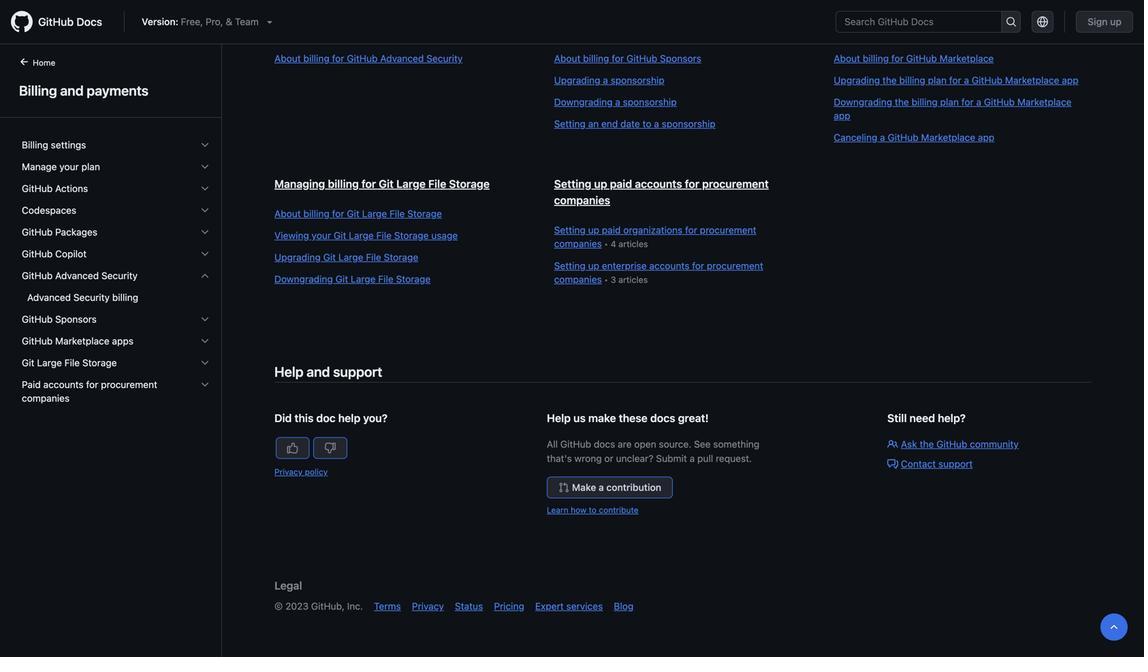 Task type: locate. For each thing, give the bounding box(es) containing it.
billing down the home link
[[19, 82, 57, 98]]

git up upgrading git large file storage on the top of page
[[334, 230, 346, 241]]

1 vertical spatial •
[[605, 275, 609, 285]]

companies down paid on the left
[[22, 393, 70, 404]]

managing up viewing
[[275, 177, 325, 190]]

large up paid on the left
[[37, 357, 62, 369]]

1 vertical spatial articles
[[619, 275, 648, 285]]

• left 3
[[605, 275, 609, 285]]

app for upgrading the billing plan for a github marketplace app
[[1063, 75, 1079, 86]]

companies inside paid accounts for procurement companies
[[22, 393, 70, 404]]

downgrading down viewing
[[275, 274, 333, 285]]

accounts inside setting up paid accounts for procurement companies
[[635, 177, 683, 190]]

file
[[429, 177, 447, 190], [390, 208, 405, 219], [377, 230, 392, 241], [366, 252, 381, 263], [378, 274, 394, 285], [65, 357, 80, 369]]

procurement inside setting up enterprise accounts for procurement companies
[[707, 260, 764, 272]]

None search field
[[836, 11, 1022, 33]]

setting inside setting up enterprise accounts for procurement companies
[[554, 260, 586, 272]]

0 vertical spatial •
[[605, 239, 609, 249]]

github docs
[[38, 15, 102, 28]]

0 vertical spatial apps
[[1044, 22, 1069, 35]]

billing for managing billing for git large file storage
[[328, 177, 359, 190]]

to right date
[[643, 118, 652, 129]]

3 setting from the top
[[554, 225, 586, 236]]

setting up paid accounts for procurement companies link
[[554, 177, 769, 207]]

your right viewing
[[312, 230, 331, 241]]

for inside downgrading the billing plan for a github marketplace app
[[962, 96, 974, 108]]

sc 9kayk9 0 image inside codespaces "dropdown button"
[[200, 205, 211, 216]]

the inside 'link'
[[883, 75, 897, 86]]

procurement inside setting up paid accounts for procurement companies
[[703, 177, 769, 190]]

security inside dropdown button
[[101, 270, 138, 281]]

sponsors up github marketplace apps
[[55, 314, 97, 325]]

sc 9kayk9 0 image
[[200, 140, 211, 151], [200, 205, 211, 216], [200, 227, 211, 238], [200, 314, 211, 325], [200, 358, 211, 369], [200, 380, 211, 390]]

2 • from the top
[[605, 275, 609, 285]]

paid up 4
[[602, 225, 621, 236]]

for inside 'link'
[[950, 75, 962, 86]]

privacy for privacy policy
[[275, 467, 303, 477]]

© 2023 github, inc.
[[275, 601, 363, 612]]

0 horizontal spatial sponsors
[[55, 314, 97, 325]]

2 vertical spatial the
[[920, 439, 934, 450]]

2 vertical spatial security
[[73, 292, 110, 303]]

1 vertical spatial your
[[312, 230, 331, 241]]

sc 9kayk9 0 image for billing settings
[[200, 140, 211, 151]]

0 vertical spatial to
[[643, 118, 652, 129]]

billing up manage
[[22, 139, 48, 151]]

a left pull
[[690, 453, 695, 464]]

0 horizontal spatial docs
[[594, 439, 616, 450]]

sc 9kayk9 0 image inside billing settings dropdown button
[[200, 140, 211, 151]]

did
[[275, 412, 292, 425]]

2 horizontal spatial downgrading
[[834, 96, 893, 108]]

help
[[275, 364, 304, 380], [547, 412, 571, 425]]

1 setting from the top
[[554, 118, 586, 129]]

pull
[[698, 453, 714, 464]]

privacy left policy on the left of page
[[275, 467, 303, 477]]

upgrading inside 'link'
[[834, 75, 880, 86]]

actions
[[55, 183, 88, 194]]

up
[[1111, 16, 1122, 27], [594, 177, 608, 190], [588, 225, 600, 236], [588, 260, 600, 272]]

upgrading up 'canceling'
[[834, 75, 880, 86]]

1 horizontal spatial downgrading
[[554, 96, 613, 108]]

git
[[379, 177, 394, 190], [347, 208, 360, 219], [334, 230, 346, 241], [323, 252, 336, 263], [336, 274, 348, 285], [22, 357, 34, 369]]

see
[[694, 439, 711, 450]]

sponsors up upgrading a sponsorship link
[[660, 53, 702, 64]]

0 vertical spatial security
[[427, 53, 463, 64]]

request.
[[716, 453, 752, 464]]

up inside setting up enterprise accounts for procurement companies
[[588, 260, 600, 272]]

downgrading up 'canceling'
[[834, 96, 893, 108]]

help?
[[938, 412, 966, 425]]

1 vertical spatial accounts
[[650, 260, 690, 272]]

expert services link
[[536, 601, 603, 612]]

large down upgrading git large file storage on the top of page
[[351, 274, 376, 285]]

0 vertical spatial billing
[[19, 82, 57, 98]]

help us make these docs great!
[[547, 412, 709, 425]]

your inside 'viewing your git large file storage usage' link
[[312, 230, 331, 241]]

and up doc
[[307, 364, 330, 380]]

1 vertical spatial billing
[[22, 139, 48, 151]]

apps down github sponsors dropdown button
[[112, 336, 134, 347]]

triangle down image
[[264, 16, 275, 27]]

4 sc 9kayk9 0 image from the top
[[200, 314, 211, 325]]

a up downgrading a sponsorship
[[603, 75, 608, 86]]

app for downgrading the billing plan for a github marketplace app
[[834, 110, 851, 121]]

0 vertical spatial the
[[883, 75, 897, 86]]

the for ask
[[920, 439, 934, 450]]

0 horizontal spatial managing
[[275, 177, 325, 190]]

did this doc help you? option group
[[275, 437, 463, 459]]

downgrading git large file storage link
[[275, 273, 527, 286]]

plan inside dropdown button
[[81, 161, 100, 172]]

billing inside billing settings dropdown button
[[22, 139, 48, 151]]

for inside setting up paid accounts for procurement companies
[[685, 177, 700, 190]]

your down settings
[[59, 161, 79, 172]]

us
[[574, 412, 586, 425]]

expert services
[[536, 601, 603, 612]]

storage inside the git large file storage dropdown button
[[82, 357, 117, 369]]

storage inside downgrading git large file storage link
[[396, 274, 431, 285]]

downgrading
[[554, 96, 613, 108], [834, 96, 893, 108], [275, 274, 333, 285]]

sponsors inside github sponsors dropdown button
[[55, 314, 97, 325]]

setting inside setting up paid accounts for procurement companies
[[554, 177, 592, 190]]

a inside "link"
[[616, 96, 621, 108]]

sign up
[[1088, 16, 1122, 27]]

0 vertical spatial sponsors
[[660, 53, 702, 64]]

about for about billing for github advanced security
[[554, 53, 581, 64]]

billing for about billing for github advanced security
[[304, 53, 330, 64]]

1 vertical spatial the
[[895, 96, 910, 108]]

1 vertical spatial to
[[589, 506, 597, 515]]

sc 9kayk9 0 image for apps
[[200, 336, 211, 347]]

1 horizontal spatial help
[[547, 412, 571, 425]]

1 horizontal spatial to
[[643, 118, 652, 129]]

plan inside 'link'
[[928, 75, 947, 86]]

managing up about billing for github marketplace at the top of page
[[834, 22, 885, 35]]

3 sc 9kayk9 0 image from the top
[[200, 227, 211, 238]]

codespaces
[[22, 205, 76, 216]]

2 vertical spatial accounts
[[43, 379, 84, 390]]

1 vertical spatial app
[[834, 110, 851, 121]]

accounts
[[635, 177, 683, 190], [650, 260, 690, 272], [43, 379, 84, 390]]

github advanced security
[[22, 270, 138, 281]]

1 sc 9kayk9 0 image from the top
[[200, 140, 211, 151]]

sc 9kayk9 0 image inside the github advanced security dropdown button
[[200, 271, 211, 281]]

0 vertical spatial accounts
[[635, 177, 683, 190]]

1 vertical spatial privacy
[[412, 601, 444, 612]]

advanced security billing
[[27, 292, 138, 303]]

0 vertical spatial managing
[[834, 22, 885, 35]]

did this doc help you?
[[275, 412, 388, 425]]

accounts down 'setting up paid organizations for procurement companies'
[[650, 260, 690, 272]]

sc 9kayk9 0 image for plan
[[200, 161, 211, 172]]

privacy
[[275, 467, 303, 477], [412, 601, 444, 612]]

companies left 4
[[554, 238, 602, 249]]

help for help us make these docs great!
[[547, 412, 571, 425]]

app down downgrading the billing plan for a github marketplace app link in the right of the page
[[978, 132, 995, 143]]

0 vertical spatial sponsorship
[[611, 75, 665, 86]]

privacy policy link
[[275, 467, 328, 477]]

privacy right terms link
[[412, 601, 444, 612]]

advanced security billing link
[[16, 287, 216, 309]]

git up viewing your git large file storage usage
[[347, 208, 360, 219]]

team
[[235, 16, 259, 27]]

articles right 4
[[619, 239, 648, 249]]

2 sc 9kayk9 0 image from the top
[[200, 205, 211, 216]]

a down about billing for github marketplace link
[[965, 75, 970, 86]]

docs inside all github docs are open source. see something that's wrong or unclear? submit a pull request.
[[594, 439, 616, 450]]

billing
[[888, 22, 919, 35], [304, 53, 330, 64], [583, 53, 609, 64], [863, 53, 889, 64], [900, 75, 926, 86], [912, 96, 938, 108], [328, 177, 359, 190], [304, 208, 330, 219], [112, 292, 138, 303]]

help left us
[[547, 412, 571, 425]]

0 vertical spatial privacy
[[275, 467, 303, 477]]

2 vertical spatial advanced
[[27, 292, 71, 303]]

and down the home link
[[60, 82, 84, 98]]

companies for setting up paid organizations for procurement companies
[[554, 238, 602, 249]]

app inside downgrading the billing plan for a github marketplace app
[[834, 110, 851, 121]]

0 vertical spatial articles
[[619, 239, 648, 249]]

for inside 'setting up paid organizations for procurement companies'
[[686, 225, 698, 236]]

a inside downgrading the billing plan for a github marketplace app
[[977, 96, 982, 108]]

manage your plan
[[22, 161, 100, 172]]

contact support
[[901, 459, 973, 470]]

plan inside downgrading the billing plan for a github marketplace app
[[941, 96, 959, 108]]

docs
[[651, 412, 676, 425], [594, 439, 616, 450]]

plan down the upgrading the billing plan for a github marketplace app
[[941, 96, 959, 108]]

terms link
[[374, 601, 401, 612]]

articles down enterprise
[[619, 275, 648, 285]]

companies left 3
[[554, 274, 602, 285]]

companies inside setting up paid accounts for procurement companies
[[554, 194, 611, 207]]

upgrading down viewing
[[275, 252, 321, 263]]

help up did
[[275, 364, 304, 380]]

setting for setting an end date to a sponsorship
[[554, 118, 586, 129]]

0 vertical spatial your
[[59, 161, 79, 172]]

git up paid on the left
[[22, 357, 34, 369]]

docs up the source.
[[651, 412, 676, 425]]

2 vertical spatial app
[[978, 132, 995, 143]]

paid for accounts
[[610, 177, 633, 190]]

setting
[[554, 118, 586, 129], [554, 177, 592, 190], [554, 225, 586, 236], [554, 260, 586, 272]]

up for sign up
[[1111, 16, 1122, 27]]

1 vertical spatial security
[[101, 270, 138, 281]]

2023
[[286, 601, 309, 612]]

up for setting up enterprise accounts for procurement companies
[[588, 260, 600, 272]]

1 horizontal spatial support
[[939, 459, 973, 470]]

for
[[921, 22, 936, 35], [332, 53, 344, 64], [612, 53, 624, 64], [892, 53, 904, 64], [950, 75, 962, 86], [962, 96, 974, 108], [362, 177, 376, 190], [685, 177, 700, 190], [332, 208, 344, 219], [686, 225, 698, 236], [692, 260, 705, 272], [86, 379, 98, 390]]

large inside dropdown button
[[37, 357, 62, 369]]

enterprise
[[602, 260, 647, 272]]

plan for downgrading
[[941, 96, 959, 108]]

upgrading the billing plan for a github marketplace app link
[[834, 74, 1087, 87]]

sponsorship down downgrading a sponsorship "link" at the top of page
[[662, 118, 716, 129]]

the up canceling a github marketplace app
[[895, 96, 910, 108]]

setting for setting up enterprise accounts for procurement companies
[[554, 260, 586, 272]]

your inside "manage your plan" dropdown button
[[59, 161, 79, 172]]

storage inside 'viewing your git large file storage usage' link
[[394, 230, 429, 241]]

1 horizontal spatial sponsors
[[660, 53, 702, 64]]

0 vertical spatial help
[[275, 364, 304, 380]]

0 horizontal spatial privacy
[[275, 467, 303, 477]]

storage inside the about billing for git large file storage link
[[408, 208, 442, 219]]

docs up or
[[594, 439, 616, 450]]

marketplace inside 'link'
[[1006, 75, 1060, 86]]

1 vertical spatial plan
[[941, 96, 959, 108]]

contribution
[[607, 482, 662, 493]]

accounts down git large file storage
[[43, 379, 84, 390]]

1 vertical spatial apps
[[112, 336, 134, 347]]

pricing
[[494, 601, 525, 612]]

settings
[[51, 139, 86, 151]]

billing inside the billing and payments link
[[19, 82, 57, 98]]

date
[[621, 118, 640, 129]]

contact support link
[[888, 459, 973, 470]]

0 horizontal spatial app
[[834, 110, 851, 121]]

0 horizontal spatial help
[[275, 364, 304, 380]]

docs
[[76, 15, 102, 28]]

sponsorship down about billing for github sponsors
[[611, 75, 665, 86]]

1 vertical spatial advanced
[[55, 270, 99, 281]]

2 vertical spatial plan
[[81, 161, 100, 172]]

sc 9kayk9 0 image inside the git large file storage dropdown button
[[200, 358, 211, 369]]

1 vertical spatial paid
[[602, 225, 621, 236]]

advanced
[[380, 53, 424, 64], [55, 270, 99, 281], [27, 292, 71, 303]]

tooltip
[[1101, 614, 1128, 641]]

0 horizontal spatial to
[[589, 506, 597, 515]]

github packages
[[22, 227, 97, 238]]

github inside github actions dropdown button
[[22, 183, 53, 194]]

upgrading for managing billing for github marketplace apps
[[834, 75, 880, 86]]

2 setting from the top
[[554, 177, 592, 190]]

Search GitHub Docs search field
[[837, 12, 1002, 32]]

github sponsors
[[22, 314, 97, 325]]

app up 'canceling'
[[834, 110, 851, 121]]

sc 9kayk9 0 image inside github packages dropdown button
[[200, 227, 211, 238]]

0 vertical spatial paid
[[610, 177, 633, 190]]

about billing for github advanced security link
[[275, 52, 527, 65]]

1 vertical spatial sponsors
[[55, 314, 97, 325]]

0 horizontal spatial support
[[333, 364, 383, 380]]

1 vertical spatial managing
[[275, 177, 325, 190]]

the right ask
[[920, 439, 934, 450]]

storage
[[449, 177, 490, 190], [408, 208, 442, 219], [394, 230, 429, 241], [384, 252, 419, 263], [396, 274, 431, 285], [82, 357, 117, 369]]

upgrading the billing plan for a github marketplace app
[[834, 75, 1079, 86]]

0 horizontal spatial your
[[59, 161, 79, 172]]

marketplace
[[978, 22, 1041, 35], [940, 53, 994, 64], [1006, 75, 1060, 86], [1018, 96, 1072, 108], [922, 132, 976, 143], [55, 336, 109, 347]]

1 sc 9kayk9 0 image from the top
[[200, 161, 211, 172]]

sc 9kayk9 0 image
[[200, 161, 211, 172], [200, 183, 211, 194], [200, 249, 211, 260], [200, 271, 211, 281], [200, 336, 211, 347]]

0 vertical spatial support
[[333, 364, 383, 380]]

up inside 'setting up paid organizations for procurement companies'
[[588, 225, 600, 236]]

2 horizontal spatial upgrading
[[834, 75, 880, 86]]

plan up actions at the top of the page
[[81, 161, 100, 172]]

1 • from the top
[[605, 239, 609, 249]]

managing billing for git large file storage
[[275, 177, 490, 190]]

unclear?
[[616, 453, 654, 464]]

5 sc 9kayk9 0 image from the top
[[200, 336, 211, 347]]

downgrading for about billing for github advanced security
[[554, 96, 613, 108]]

about billing for github marketplace link
[[834, 52, 1087, 65]]

github inside about billing for github advanced security link
[[347, 53, 378, 64]]

to right how
[[589, 506, 597, 515]]

setting up paid organizations for procurement companies
[[554, 225, 757, 249]]

apps left sign
[[1044, 22, 1069, 35]]

sc 9kayk9 0 image inside "manage your plan" dropdown button
[[200, 161, 211, 172]]

for inside setting up enterprise accounts for procurement companies
[[692, 260, 705, 272]]

accounts inside setting up enterprise accounts for procurement companies
[[650, 260, 690, 272]]

•
[[605, 239, 609, 249], [605, 275, 609, 285]]

sc 9kayk9 0 image inside paid accounts for procurement companies "dropdown button"
[[200, 380, 211, 390]]

paid inside 'setting up paid organizations for procurement companies'
[[602, 225, 621, 236]]

1 articles from the top
[[619, 239, 648, 249]]

app
[[1063, 75, 1079, 86], [834, 110, 851, 121], [978, 132, 995, 143]]

organizations
[[624, 225, 683, 236]]

manage your plan button
[[16, 156, 216, 178]]

a down upgrading the billing plan for a github marketplace app 'link'
[[977, 96, 982, 108]]

doc
[[316, 412, 336, 425]]

billing for about billing for git large file storage
[[304, 208, 330, 219]]

select language: current language is english image
[[1038, 16, 1049, 27]]

0 vertical spatial and
[[60, 82, 84, 98]]

make a contribution link
[[547, 477, 673, 499]]

a right date
[[654, 118, 660, 129]]

managing
[[834, 22, 885, 35], [275, 177, 325, 190]]

downgrading up an
[[554, 96, 613, 108]]

sponsorship up setting an end date to a sponsorship
[[623, 96, 677, 108]]

2 sc 9kayk9 0 image from the top
[[200, 183, 211, 194]]

2 vertical spatial sponsorship
[[662, 118, 716, 129]]

4 sc 9kayk9 0 image from the top
[[200, 271, 211, 281]]

a up end
[[616, 96, 621, 108]]

1 horizontal spatial upgrading
[[554, 75, 601, 86]]

2 articles from the top
[[619, 275, 648, 285]]

support down ask the github community link
[[939, 459, 973, 470]]

1 horizontal spatial your
[[312, 230, 331, 241]]

companies up • 4 articles
[[554, 194, 611, 207]]

ask the github community
[[901, 439, 1019, 450]]

4 setting from the top
[[554, 260, 586, 272]]

6 sc 9kayk9 0 image from the top
[[200, 380, 211, 390]]

1 vertical spatial help
[[547, 412, 571, 425]]

1 vertical spatial and
[[307, 364, 330, 380]]

about billing for github marketplace
[[834, 53, 994, 64]]

0 vertical spatial app
[[1063, 75, 1079, 86]]

downgrading inside downgrading the billing plan for a github marketplace app
[[834, 96, 893, 108]]

plan
[[928, 75, 947, 86], [941, 96, 959, 108], [81, 161, 100, 172]]

billing
[[19, 82, 57, 98], [22, 139, 48, 151]]

3 sc 9kayk9 0 image from the top
[[200, 249, 211, 260]]

file down viewing your git large file storage usage
[[366, 252, 381, 263]]

companies inside setting up enterprise accounts for procurement companies
[[554, 274, 602, 285]]

sponsorship for upgrading a sponsorship
[[611, 75, 665, 86]]

2 horizontal spatial app
[[1063, 75, 1079, 86]]

0 vertical spatial docs
[[651, 412, 676, 425]]

marketplace inside dropdown button
[[55, 336, 109, 347]]

the down about billing for github marketplace at the top of page
[[883, 75, 897, 86]]

paid accounts for procurement companies
[[22, 379, 157, 404]]

billing for managing billing for github marketplace apps
[[888, 22, 919, 35]]

canceling a github marketplace app
[[834, 132, 995, 143]]

1 horizontal spatial and
[[307, 364, 330, 380]]

1 horizontal spatial managing
[[834, 22, 885, 35]]

source.
[[659, 439, 692, 450]]

the
[[883, 75, 897, 86], [895, 96, 910, 108], [920, 439, 934, 450]]

paid inside setting up paid accounts for procurement companies
[[610, 177, 633, 190]]

procurement inside 'setting up paid organizations for procurement companies'
[[700, 225, 757, 236]]

plan down about billing for github marketplace link
[[928, 75, 947, 86]]

5 sc 9kayk9 0 image from the top
[[200, 358, 211, 369]]

git inside dropdown button
[[22, 357, 34, 369]]

github inside the about billing for github sponsors link
[[627, 53, 658, 64]]

github,
[[311, 601, 345, 612]]

sponsorship inside "link"
[[623, 96, 677, 108]]

1 vertical spatial support
[[939, 459, 973, 470]]

services
[[567, 601, 603, 612]]

accounts inside paid accounts for procurement companies
[[43, 379, 84, 390]]

• left 4
[[605, 239, 609, 249]]

support up help
[[333, 364, 383, 380]]

up for setting up paid accounts for procurement companies
[[594, 177, 608, 190]]

sponsorship
[[611, 75, 665, 86], [623, 96, 677, 108], [662, 118, 716, 129]]

0 vertical spatial plan
[[928, 75, 947, 86]]

that's
[[547, 453, 572, 464]]

0 horizontal spatial apps
[[112, 336, 134, 347]]

sc 9kayk9 0 image inside github marketplace apps dropdown button
[[200, 336, 211, 347]]

the inside downgrading the billing plan for a github marketplace app
[[895, 96, 910, 108]]

billing for billing settings
[[22, 139, 48, 151]]

1 vertical spatial docs
[[594, 439, 616, 450]]

upgrading up downgrading a sponsorship
[[554, 75, 601, 86]]

github inside github copilot dropdown button
[[22, 248, 53, 260]]

1 horizontal spatial privacy
[[412, 601, 444, 612]]

downgrading inside "link"
[[554, 96, 613, 108]]

app inside 'link'
[[1063, 75, 1079, 86]]

github inside upgrading the billing plan for a github marketplace app 'link'
[[972, 75, 1003, 86]]

procurement inside paid accounts for procurement companies
[[101, 379, 157, 390]]

file down github marketplace apps
[[65, 357, 80, 369]]

companies inside 'setting up paid organizations for procurement companies'
[[554, 238, 602, 249]]

setting inside 'setting up paid organizations for procurement companies'
[[554, 225, 586, 236]]

file up 'viewing your git large file storage usage' link
[[390, 208, 405, 219]]

your for manage
[[59, 161, 79, 172]]

sc 9kayk9 0 image inside github sponsors dropdown button
[[200, 314, 211, 325]]

paid up organizations
[[610, 177, 633, 190]]

app down the sign up link
[[1063, 75, 1079, 86]]

advanced inside dropdown button
[[55, 270, 99, 281]]

upgrading
[[554, 75, 601, 86], [834, 75, 880, 86], [275, 252, 321, 263]]

companies
[[554, 194, 611, 207], [554, 238, 602, 249], [554, 274, 602, 285], [22, 393, 70, 404]]

up inside setting up paid accounts for procurement companies
[[594, 177, 608, 190]]

0 horizontal spatial and
[[60, 82, 84, 98]]

canceling
[[834, 132, 878, 143]]

are
[[618, 439, 632, 450]]

blog
[[614, 601, 634, 612]]

articles for enterprise
[[619, 275, 648, 285]]

accounts up organizations
[[635, 177, 683, 190]]

sc 9kayk9 0 image for github sponsors
[[200, 314, 211, 325]]

procurement for setting up paid organizations for procurement companies
[[700, 225, 757, 236]]

1 vertical spatial sponsorship
[[623, 96, 677, 108]]

github copilot button
[[16, 243, 216, 265]]



Task type: describe. For each thing, give the bounding box(es) containing it.
legal
[[275, 580, 302, 592]]

managing for managing billing for git large file storage
[[275, 177, 325, 190]]

managing billing for git large file storage link
[[275, 177, 490, 190]]

plan for upgrading
[[928, 75, 947, 86]]

home
[[33, 58, 55, 67]]

file down the about billing for git large file storage link on the left of page
[[377, 230, 392, 241]]

upgrading for about billing for github advanced security
[[554, 75, 601, 86]]

billing settings button
[[16, 134, 216, 156]]

upgrading git large file storage
[[275, 252, 419, 263]]

about billing for git large file storage link
[[275, 207, 527, 221]]

about billing for github sponsors
[[554, 53, 702, 64]]

need
[[910, 412, 936, 425]]

canceling a github marketplace app link
[[834, 131, 1087, 144]]

downgrading a sponsorship link
[[554, 95, 807, 109]]

file inside dropdown button
[[65, 357, 80, 369]]

ask
[[901, 439, 918, 450]]

about billing for github advanced security
[[275, 53, 463, 64]]

github marketplace apps button
[[16, 330, 216, 352]]

sign
[[1088, 16, 1108, 27]]

scroll to top image
[[1109, 622, 1120, 633]]

a right 'canceling'
[[880, 132, 886, 143]]

1 horizontal spatial docs
[[651, 412, 676, 425]]

github advanced security element
[[11, 265, 221, 309]]

managing for managing billing for github marketplace apps
[[834, 22, 885, 35]]

how
[[571, 506, 587, 515]]

inc.
[[347, 601, 363, 612]]

this
[[295, 412, 314, 425]]

payments
[[87, 82, 149, 98]]

github inside github marketplace apps dropdown button
[[22, 336, 53, 347]]

procurement for setting up enterprise accounts for procurement companies
[[707, 260, 764, 272]]

contact
[[901, 459, 936, 470]]

• for enterprise
[[605, 275, 609, 285]]

0 vertical spatial advanced
[[380, 53, 424, 64]]

about for managing billing for git large file storage
[[275, 208, 301, 219]]

downgrading for managing billing for github marketplace apps
[[834, 96, 893, 108]]

0 horizontal spatial downgrading
[[275, 274, 333, 285]]

upgrading git large file storage link
[[275, 251, 527, 264]]

companies for setting up enterprise accounts for procurement companies
[[554, 274, 602, 285]]

file up the about billing for git large file storage link on the left of page
[[429, 177, 447, 190]]

a inside 'link'
[[965, 75, 970, 86]]

procurement for setting up paid accounts for procurement companies
[[703, 177, 769, 190]]

• 3 articles
[[602, 275, 648, 285]]

end
[[602, 118, 618, 129]]

github copilot
[[22, 248, 87, 260]]

billing and payments
[[19, 82, 149, 98]]

github actions
[[22, 183, 88, 194]]

storage inside upgrading git large file storage link
[[384, 252, 419, 263]]

learn
[[547, 506, 569, 515]]

search image
[[1006, 16, 1017, 27]]

github packages button
[[16, 221, 216, 243]]

billing for billing and payments
[[19, 82, 57, 98]]

the for downgrading
[[895, 96, 910, 108]]

manage
[[22, 161, 57, 172]]

3
[[611, 275, 616, 285]]

sc 9kayk9 0 image inside github copilot dropdown button
[[200, 249, 211, 260]]

large up downgrading git large file storage
[[339, 252, 364, 263]]

git up the about billing for git large file storage link on the left of page
[[379, 177, 394, 190]]

paid for organizations
[[602, 225, 621, 236]]

setting an end date to a sponsorship link
[[554, 117, 807, 131]]

something
[[714, 439, 760, 450]]

github inside github packages dropdown button
[[22, 227, 53, 238]]

git large file storage
[[22, 357, 117, 369]]

file down upgrading git large file storage link
[[378, 274, 394, 285]]

• 4 articles
[[602, 239, 648, 249]]

0 horizontal spatial upgrading
[[275, 252, 321, 263]]

and for help
[[307, 364, 330, 380]]

setting up paid accounts for procurement companies
[[554, 177, 769, 207]]

github inside dropdown button
[[22, 270, 53, 281]]

accounts for enterprise
[[650, 260, 690, 272]]

help for help and support
[[275, 364, 304, 380]]

accounts for paid
[[635, 177, 683, 190]]

sc 9kayk9 0 image for paid accounts for procurement companies
[[200, 380, 211, 390]]

billing inside downgrading the billing plan for a github marketplace app
[[912, 96, 938, 108]]

viewing
[[275, 230, 309, 241]]

expert
[[536, 601, 564, 612]]

large down about billing for git large file storage
[[349, 230, 374, 241]]

companies for setting up paid accounts for procurement companies
[[554, 194, 611, 207]]

status link
[[455, 601, 483, 612]]

help
[[338, 412, 361, 425]]

setting for setting up paid accounts for procurement companies
[[554, 177, 592, 190]]

sponsors inside the about billing for github sponsors link
[[660, 53, 702, 64]]

community
[[970, 439, 1019, 450]]

submit
[[656, 453, 687, 464]]

github actions button
[[16, 178, 216, 200]]

all github docs are open source. see something that's wrong or unclear? submit a pull request.
[[547, 439, 760, 464]]

large up the about billing for git large file storage link on the left of page
[[397, 177, 426, 190]]

sc 9kayk9 0 image for security
[[200, 271, 211, 281]]

billing and payments element
[[0, 55, 222, 656]]

the for upgrading
[[883, 75, 897, 86]]

policy
[[305, 467, 328, 477]]

1 horizontal spatial apps
[[1044, 22, 1069, 35]]

for inside paid accounts for procurement companies
[[86, 379, 98, 390]]

great!
[[678, 412, 709, 425]]

about for managing billing for github marketplace apps
[[834, 53, 861, 64]]

managing billing for github marketplace apps
[[834, 22, 1069, 35]]

marketplace inside downgrading the billing plan for a github marketplace app
[[1018, 96, 1072, 108]]

setting for setting up paid organizations for procurement companies
[[554, 225, 586, 236]]

an
[[588, 118, 599, 129]]

still
[[888, 412, 907, 425]]

privacy link
[[412, 601, 444, 612]]

git up downgrading git large file storage
[[323, 252, 336, 263]]

privacy for privacy
[[412, 601, 444, 612]]

github inside all github docs are open source. see something that's wrong or unclear? submit a pull request.
[[561, 439, 592, 450]]

sc 9kayk9 0 image for codespaces
[[200, 205, 211, 216]]

paid accounts for procurement companies button
[[16, 374, 216, 410]]

and for billing
[[60, 82, 84, 98]]

your for viewing
[[312, 230, 331, 241]]

billing for about billing for github sponsors
[[583, 53, 609, 64]]

pricing link
[[494, 601, 525, 612]]

1 horizontal spatial app
[[978, 132, 995, 143]]

blog link
[[614, 601, 634, 612]]

github inside downgrading the billing plan for a github marketplace app
[[985, 96, 1015, 108]]

make
[[589, 412, 616, 425]]

github advanced security button
[[16, 265, 216, 287]]

git down upgrading git large file storage on the top of page
[[336, 274, 348, 285]]

free,
[[181, 16, 203, 27]]

a inside all github docs are open source. see something that's wrong or unclear? submit a pull request.
[[690, 453, 695, 464]]

a right make
[[599, 482, 604, 493]]

sc 9kayk9 0 image for github packages
[[200, 227, 211, 238]]

packages
[[55, 227, 97, 238]]

home link
[[14, 57, 77, 70]]

ask the github community link
[[888, 439, 1019, 450]]

billing for about billing for github marketplace
[[863, 53, 889, 64]]

sc 9kayk9 0 image inside github actions dropdown button
[[200, 183, 211, 194]]

about billing for git large file storage
[[275, 208, 442, 219]]

github inside about billing for github marketplace link
[[907, 53, 938, 64]]

paid
[[22, 379, 41, 390]]

apps inside dropdown button
[[112, 336, 134, 347]]

usage
[[432, 230, 458, 241]]

billing settings
[[22, 139, 86, 151]]

privacy policy
[[275, 467, 328, 477]]

• for paid
[[605, 239, 609, 249]]

sign up link
[[1077, 11, 1134, 33]]

billing inside 'link'
[[900, 75, 926, 86]]

sponsorship for downgrading a sponsorship
[[623, 96, 677, 108]]

©
[[275, 601, 283, 612]]

&
[[226, 16, 232, 27]]

make a contribution
[[572, 482, 662, 493]]

sc 9kayk9 0 image for git large file storage
[[200, 358, 211, 369]]

billing inside github advanced security element
[[112, 292, 138, 303]]

up for setting up paid organizations for procurement companies
[[588, 225, 600, 236]]

help and support
[[275, 364, 383, 380]]

these
[[619, 412, 648, 425]]

status
[[455, 601, 483, 612]]

wrong
[[575, 453, 602, 464]]

github inside canceling a github marketplace app link
[[888, 132, 919, 143]]

downgrading git large file storage
[[275, 274, 431, 285]]

large up viewing your git large file storage usage
[[362, 208, 387, 219]]

articles for paid
[[619, 239, 648, 249]]

github inside github sponsors dropdown button
[[22, 314, 53, 325]]

managing billing for github marketplace apps link
[[834, 22, 1069, 35]]

still need help?
[[888, 412, 966, 425]]



Task type: vqa. For each thing, say whether or not it's contained in the screenshot.
the rightmost @GitHub
no



